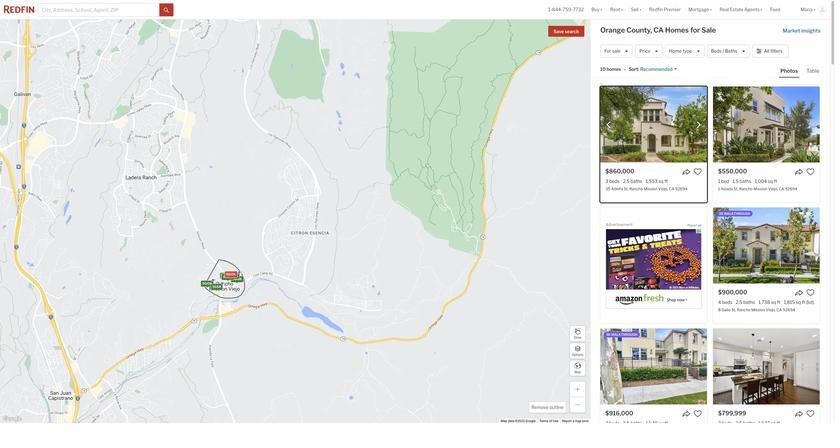 Task type: locate. For each thing, give the bounding box(es) containing it.
2.5 baths for $900,000
[[736, 300, 755, 305]]

viejo, for $550,000
[[768, 187, 778, 191]]

terms of use
[[540, 419, 559, 423]]

baths right 1.5
[[740, 179, 752, 184]]

baths for $550,000
[[740, 179, 752, 184]]

1 vertical spatial walkthrough
[[611, 333, 638, 337]]

report left "a"
[[562, 419, 572, 423]]

▾ right maria on the top right
[[814, 7, 816, 12]]

▾ for maria ▾
[[814, 7, 816, 12]]

1 horizontal spatial report
[[688, 224, 697, 227]]

815k
[[223, 274, 232, 278]]

0 vertical spatial 2.5 baths
[[623, 179, 642, 184]]

3d walkthrough for $916,000
[[606, 333, 638, 337]]

1 horizontal spatial 3d walkthrough
[[719, 212, 750, 216]]

st, down 1.5
[[734, 187, 738, 191]]

st, for $860,000
[[624, 187, 629, 191]]

1 vertical spatial 2.5 baths
[[736, 300, 755, 305]]

map left data
[[501, 419, 507, 423]]

0 vertical spatial 3d walkthrough
[[719, 212, 750, 216]]

4 ▾ from the left
[[710, 7, 712, 12]]

1 vertical spatial 2.5
[[736, 300, 743, 305]]

st, right gallo
[[732, 308, 736, 312]]

st,
[[624, 187, 629, 191], [734, 187, 738, 191], [732, 308, 736, 312]]

redfin premier button
[[646, 0, 685, 19]]

2.5 baths up 35 adelfa st, rancho mission viejo, ca 92694
[[623, 179, 642, 184]]

0 horizontal spatial 2.5 baths
[[623, 179, 642, 184]]

baths up 35 adelfa st, rancho mission viejo, ca 92694
[[631, 179, 642, 184]]

2 favorite button checkbox from the top
[[694, 410, 702, 418]]

options
[[572, 353, 584, 357]]

$860,000
[[606, 168, 635, 175]]

orange
[[601, 26, 625, 34]]

2 favorite button image from the left
[[807, 168, 815, 176]]

sq for $900,000
[[771, 300, 776, 305]]

2.5 down '$900,000'
[[736, 300, 743, 305]]

1 vertical spatial beds
[[722, 300, 732, 305]]

1 ▾ from the left
[[601, 7, 603, 12]]

10
[[601, 67, 606, 72]]

ft
[[665, 179, 668, 184], [774, 179, 777, 184], [777, 300, 781, 305], [802, 300, 806, 305]]

1,004 sq ft
[[755, 179, 777, 184]]

7732
[[573, 7, 584, 12]]

favorite button image
[[694, 168, 702, 176], [807, 168, 815, 176]]

1 vertical spatial report
[[562, 419, 572, 423]]

2 favorite button checkbox from the top
[[807, 289, 815, 297]]

1 left bed
[[718, 179, 720, 184]]

rent ▾
[[610, 7, 623, 12]]

▾ right mortgage
[[710, 7, 712, 12]]

photos
[[781, 68, 798, 74]]

terms
[[540, 419, 549, 423]]

favorite button checkbox
[[807, 168, 815, 176], [807, 289, 815, 297], [807, 410, 815, 418]]

8
[[718, 308, 721, 312]]

ca
[[654, 26, 664, 34], [669, 187, 675, 191], [779, 187, 784, 191], [777, 308, 782, 312]]

1 horizontal spatial map
[[575, 370, 581, 374]]

0 vertical spatial 1
[[718, 179, 720, 184]]

remove outline
[[532, 405, 564, 410]]

1 horizontal spatial 2.5 baths
[[736, 300, 755, 305]]

/
[[723, 48, 724, 54]]

st, right adelfa
[[624, 187, 629, 191]]

35 adelfa st, rancho mission viejo, ca 92694
[[606, 187, 688, 191]]

0 vertical spatial favorite button checkbox
[[807, 168, 815, 176]]

1 vertical spatial map
[[501, 419, 507, 423]]

3 ▾ from the left
[[640, 7, 642, 12]]

0 vertical spatial map
[[575, 370, 581, 374]]

sq
[[659, 179, 664, 184], [768, 179, 773, 184], [771, 300, 776, 305], [796, 300, 801, 305]]

0 horizontal spatial favorite button image
[[694, 168, 702, 176]]

1 horizontal spatial 3d
[[719, 212, 723, 216]]

▾ inside "real estate agents ▾" link
[[761, 7, 763, 12]]

1,738
[[759, 300, 770, 305]]

viejo, down 1,004 sq ft
[[768, 187, 778, 191]]

1 vertical spatial 3d walkthrough
[[606, 333, 638, 337]]

1 vertical spatial favorite button checkbox
[[694, 410, 702, 418]]

1 for 1 alzada st, rancho mission viejo, ca 92694
[[718, 187, 720, 191]]

favorite button checkbox
[[694, 168, 702, 176], [694, 410, 702, 418]]

ft right 1,004
[[774, 179, 777, 184]]

real estate agents ▾ link
[[720, 0, 763, 19]]

10 homes •
[[601, 67, 626, 72]]

buy ▾
[[592, 7, 603, 12]]

0 horizontal spatial map
[[501, 419, 507, 423]]

▾ for sell ▾
[[640, 7, 642, 12]]

1 vertical spatial favorite button checkbox
[[807, 289, 815, 297]]

1 favorite button image from the left
[[694, 168, 702, 176]]

▾ right rent
[[621, 7, 623, 12]]

beds right 4
[[722, 300, 732, 305]]

ca for $550,000
[[779, 187, 784, 191]]

sq right 1,004
[[768, 179, 773, 184]]

2.5 baths up 8 gallo st, rancho mission viejo, ca 92694 at the right bottom of page
[[736, 300, 755, 305]]

rancho right gallo
[[737, 308, 751, 312]]

1.5 baths
[[733, 179, 752, 184]]

3d for $916,000
[[606, 333, 611, 337]]

mission down 1,004
[[754, 187, 768, 191]]

premier
[[664, 7, 681, 12]]

insights
[[802, 28, 821, 34]]

ft for $860,000
[[665, 179, 668, 184]]

City, Address, School, Agent, ZIP search field
[[38, 4, 159, 16]]

report ad button
[[688, 224, 702, 228]]

map inside button
[[575, 370, 581, 374]]

buy ▾ button
[[592, 0, 603, 19]]

1 favorite button checkbox from the top
[[694, 168, 702, 176]]

baths
[[631, 179, 642, 184], [740, 179, 752, 184], [743, 300, 755, 305]]

3d down alzada on the top
[[719, 212, 723, 216]]

walkthrough
[[724, 212, 750, 216], [611, 333, 638, 337]]

0 horizontal spatial walkthrough
[[611, 333, 638, 337]]

sell ▾
[[631, 7, 642, 12]]

0 vertical spatial walkthrough
[[724, 212, 750, 216]]

875k
[[229, 273, 238, 278]]

3
[[606, 179, 608, 184]]

1 1 from the top
[[718, 179, 720, 184]]

viejo, down "1,738 sq ft"
[[766, 308, 776, 312]]

1 alzada st, rancho mission viejo, ca 92694
[[718, 187, 798, 191]]

favorite button image
[[807, 289, 815, 297], [694, 410, 702, 418], [807, 410, 815, 418]]

▾ inside sell ▾ dropdown button
[[640, 7, 642, 12]]

1 bed
[[718, 179, 729, 184]]

report for report a map error
[[562, 419, 572, 423]]

2.5 for $860,000
[[623, 179, 630, 184]]

map data ©2023 google
[[501, 419, 536, 423]]

outline
[[550, 405, 564, 410]]

county,
[[627, 26, 652, 34]]

0 horizontal spatial report
[[562, 419, 572, 423]]

▾ for mortgage ▾
[[710, 7, 712, 12]]

real estate agents ▾
[[720, 7, 763, 12]]

2 1 from the top
[[718, 187, 720, 191]]

baths for $860,000
[[631, 179, 642, 184]]

ft right 1,553
[[665, 179, 668, 184]]

draw button
[[570, 326, 586, 342]]

homes
[[607, 67, 621, 72]]

0 horizontal spatial beds
[[609, 179, 620, 184]]

google image
[[2, 415, 23, 423]]

report inside button
[[688, 224, 697, 227]]

report ad
[[688, 224, 702, 227]]

1 horizontal spatial 2.5
[[736, 300, 743, 305]]

walkthrough for $916,000
[[611, 333, 638, 337]]

0 vertical spatial 3d
[[719, 212, 723, 216]]

2 ▾ from the left
[[621, 7, 623, 12]]

•
[[624, 67, 626, 72]]

sq right 1,738
[[771, 300, 776, 305]]

submit search image
[[164, 8, 169, 13]]

sq right 1,815
[[796, 300, 801, 305]]

photo of 35 adelfa st, rancho mission viejo, ca 92694 image
[[601, 87, 707, 163]]

filters
[[771, 48, 783, 54]]

mission for $860,000
[[644, 187, 658, 191]]

for
[[690, 26, 700, 34]]

save search
[[554, 29, 579, 34]]

1 vertical spatial 1
[[718, 187, 720, 191]]

1 favorite button checkbox from the top
[[807, 168, 815, 176]]

3d right the draw button
[[606, 333, 611, 337]]

mortgage
[[689, 7, 709, 12]]

2.5 down $860,000
[[623, 179, 630, 184]]

0 horizontal spatial 2.5
[[623, 179, 630, 184]]

5 ▾ from the left
[[761, 7, 763, 12]]

maria ▾
[[801, 7, 816, 12]]

810k
[[229, 274, 238, 278]]

6 ▾ from the left
[[814, 7, 816, 12]]

mission down 1,553
[[644, 187, 658, 191]]

1 left alzada on the top
[[718, 187, 720, 191]]

3 beds
[[606, 179, 620, 184]]

beds right 3
[[609, 179, 620, 184]]

$900,000
[[718, 289, 747, 296]]

all
[[764, 48, 770, 54]]

ca for $900,000
[[777, 308, 782, 312]]

map down options
[[575, 370, 581, 374]]

2.5 for $900,000
[[736, 300, 743, 305]]

3d walkthrough
[[719, 212, 750, 216], [606, 333, 638, 337]]

▾ inside rent ▾ dropdown button
[[621, 7, 623, 12]]

data
[[508, 419, 514, 423]]

▾ right 'buy'
[[601, 7, 603, 12]]

1,815 sq ft (lot)
[[784, 300, 814, 305]]

1 horizontal spatial favorite button image
[[807, 168, 815, 176]]

st, for $550,000
[[734, 187, 738, 191]]

next button image
[[696, 122, 702, 128]]

▾ right agents
[[761, 7, 763, 12]]

home
[[669, 48, 682, 54]]

sort :
[[629, 67, 639, 72]]

home type button
[[665, 45, 704, 57]]

0 vertical spatial 2.5
[[623, 179, 630, 184]]

viejo, for $900,000
[[766, 308, 776, 312]]

0 vertical spatial report
[[688, 224, 697, 227]]

error
[[582, 419, 589, 423]]

walkthrough for $900,000
[[724, 212, 750, 216]]

st, for $900,000
[[732, 308, 736, 312]]

1 horizontal spatial walkthrough
[[724, 212, 750, 216]]

ft left 1,815
[[777, 300, 781, 305]]

0 horizontal spatial 3d
[[606, 333, 611, 337]]

sq for $550,000
[[768, 179, 773, 184]]

baths up 8 gallo st, rancho mission viejo, ca 92694 at the right bottom of page
[[743, 300, 755, 305]]

▾ inside buy ▾ dropdown button
[[601, 7, 603, 12]]

rancho down "1.5 baths"
[[739, 187, 753, 191]]

0 vertical spatial beds
[[609, 179, 620, 184]]

viejo, down the 1,553 sq ft
[[659, 187, 668, 191]]

viejo,
[[659, 187, 668, 191], [768, 187, 778, 191], [766, 308, 776, 312]]

mission down 1,738
[[752, 308, 765, 312]]

▾ inside mortgage ▾ dropdown button
[[710, 7, 712, 12]]

3 favorite button checkbox from the top
[[807, 410, 815, 418]]

favorite button checkbox for $799,999
[[807, 410, 815, 418]]

0 horizontal spatial 3d walkthrough
[[606, 333, 638, 337]]

2.5
[[623, 179, 630, 184], [736, 300, 743, 305]]

rancho right adelfa
[[629, 187, 643, 191]]

market
[[783, 28, 801, 34]]

sell ▾ button
[[627, 0, 646, 19]]

1 vertical spatial 3d
[[606, 333, 611, 337]]

8 gallo st, rancho mission viejo, ca 92694
[[718, 308, 795, 312]]

for
[[605, 48, 611, 54]]

ft left '(lot)'
[[802, 300, 806, 305]]

type
[[683, 48, 692, 54]]

mortgage ▾ button
[[685, 0, 716, 19]]

report
[[688, 224, 697, 227], [562, 419, 572, 423]]

sq right 1,553
[[659, 179, 664, 184]]

0 vertical spatial favorite button checkbox
[[694, 168, 702, 176]]

1 horizontal spatial beds
[[722, 300, 732, 305]]

viejo, for $860,000
[[659, 187, 668, 191]]

favorite button image for $550,000
[[807, 168, 815, 176]]

800k
[[232, 277, 242, 281]]

report left ad
[[688, 224, 697, 227]]

homes
[[665, 26, 689, 34]]

▾ right sell
[[640, 7, 642, 12]]

photo of 1 alzada st, rancho mission viejo, ca 92694 image
[[713, 87, 820, 163]]

favorite button checkbox for $916,000
[[694, 410, 702, 418]]

2 vertical spatial favorite button checkbox
[[807, 410, 815, 418]]

save
[[554, 29, 564, 34]]

sell ▾ button
[[631, 0, 642, 19]]



Task type: describe. For each thing, give the bounding box(es) containing it.
save search button
[[548, 26, 585, 37]]

baths for $900,000
[[743, 300, 755, 305]]

search
[[565, 29, 579, 34]]

1-844-759-7732 link
[[549, 7, 584, 12]]

baths
[[725, 48, 738, 54]]

sq for $860,000
[[659, 179, 664, 184]]

feed button
[[767, 0, 797, 19]]

favorite button checkbox for $900,000
[[807, 289, 815, 297]]

mortgage ▾ button
[[689, 0, 712, 19]]

favorite button image for $900,000
[[807, 289, 815, 297]]

all filters button
[[752, 45, 789, 57]]

google
[[526, 419, 536, 423]]

35
[[606, 187, 611, 191]]

favorite button image for $799,999
[[807, 410, 815, 418]]

rancho for $550,000
[[739, 187, 753, 191]]

agents
[[745, 7, 760, 12]]

beds for $860,000
[[609, 179, 620, 184]]

of
[[549, 419, 552, 423]]

sale
[[612, 48, 621, 54]]

599k
[[221, 273, 231, 278]]

1-844-759-7732
[[549, 7, 584, 12]]

92694 for $860,000
[[675, 187, 688, 191]]

1,553 sq ft
[[646, 179, 668, 184]]

3d for $900,000
[[719, 212, 723, 216]]

buy
[[592, 7, 600, 12]]

860k
[[226, 272, 236, 277]]

$550,000
[[718, 168, 747, 175]]

ad region
[[606, 229, 702, 309]]

use
[[553, 419, 559, 423]]

1.5
[[733, 179, 739, 184]]

favorite button checkbox for $860,000
[[694, 168, 702, 176]]

sort
[[629, 67, 638, 72]]

map region
[[0, 0, 630, 423]]

map button
[[570, 360, 586, 376]]

rent ▾ button
[[610, 0, 623, 19]]

market insights link
[[783, 21, 821, 35]]

bed
[[721, 179, 729, 184]]

price button
[[635, 45, 663, 57]]

for sale
[[605, 48, 621, 54]]

:
[[638, 67, 639, 72]]

maria
[[801, 7, 813, 12]]

3d walkthrough for $900,000
[[719, 212, 750, 216]]

(lot)
[[806, 300, 814, 305]]

orange county, ca homes for sale
[[601, 26, 716, 34]]

sale
[[702, 26, 716, 34]]

rancho for $860,000
[[629, 187, 643, 191]]

ad
[[698, 224, 702, 227]]

1,738 sq ft
[[759, 300, 781, 305]]

table button
[[805, 68, 821, 77]]

beds for $900,000
[[722, 300, 732, 305]]

photo of 8 gallo st, rancho mission viejo, ca 92694 image
[[713, 208, 820, 284]]

all filters
[[764, 48, 783, 54]]

1,815
[[784, 300, 795, 305]]

beds
[[711, 48, 722, 54]]

844-
[[552, 7, 563, 12]]

1,004
[[755, 179, 767, 184]]

$799,999
[[718, 410, 746, 417]]

favorite button checkbox for $550,000
[[807, 168, 815, 176]]

a
[[573, 419, 574, 423]]

rancho for $900,000
[[737, 308, 751, 312]]

92694 for $900,000
[[783, 308, 795, 312]]

2.5 baths for $860,000
[[623, 179, 642, 184]]

redfin
[[649, 7, 663, 12]]

photo of 95 adelfa st, rancho mission viejo, ca 92694 image
[[713, 329, 820, 405]]

real
[[720, 7, 729, 12]]

market insights
[[783, 28, 821, 34]]

map
[[575, 419, 581, 423]]

recommended button
[[639, 66, 678, 72]]

favorite button image for $860,000
[[694, 168, 702, 176]]

mission for $550,000
[[754, 187, 768, 191]]

table
[[807, 68, 820, 74]]

photos button
[[779, 68, 805, 78]]

mortgage ▾
[[689, 7, 712, 12]]

favorite button image for $916,000
[[694, 410, 702, 418]]

gallo
[[722, 308, 731, 312]]

1,553
[[646, 179, 658, 184]]

report for report ad
[[688, 224, 697, 227]]

feed
[[770, 7, 781, 12]]

map for map
[[575, 370, 581, 374]]

840k
[[223, 275, 233, 279]]

remove outline button
[[529, 402, 566, 413]]

759-
[[563, 7, 573, 12]]

ft for $550,000
[[774, 179, 777, 184]]

remove
[[532, 405, 549, 410]]

ca for $860,000
[[669, 187, 675, 191]]

photo of 37 sembrio st, rancho mission viejo, ca 92694 image
[[601, 329, 707, 405]]

sell
[[631, 7, 639, 12]]

mission for $900,000
[[752, 308, 765, 312]]

92694 for $550,000
[[785, 187, 798, 191]]

ft for $900,000
[[777, 300, 781, 305]]

1 for 1 bed
[[718, 179, 720, 184]]

home type
[[669, 48, 692, 54]]

4
[[718, 300, 721, 305]]

draw
[[574, 336, 582, 339]]

price
[[640, 48, 651, 54]]

estate
[[730, 7, 744, 12]]

900k
[[202, 281, 212, 286]]

map for map data ©2023 google
[[501, 419, 507, 423]]

previous button image
[[606, 122, 612, 128]]

recommended
[[640, 67, 673, 72]]

▾ for buy ▾
[[601, 7, 603, 12]]

▾ for rent ▾
[[621, 7, 623, 12]]



Task type: vqa. For each thing, say whether or not it's contained in the screenshot.
sq for $550,000
yes



